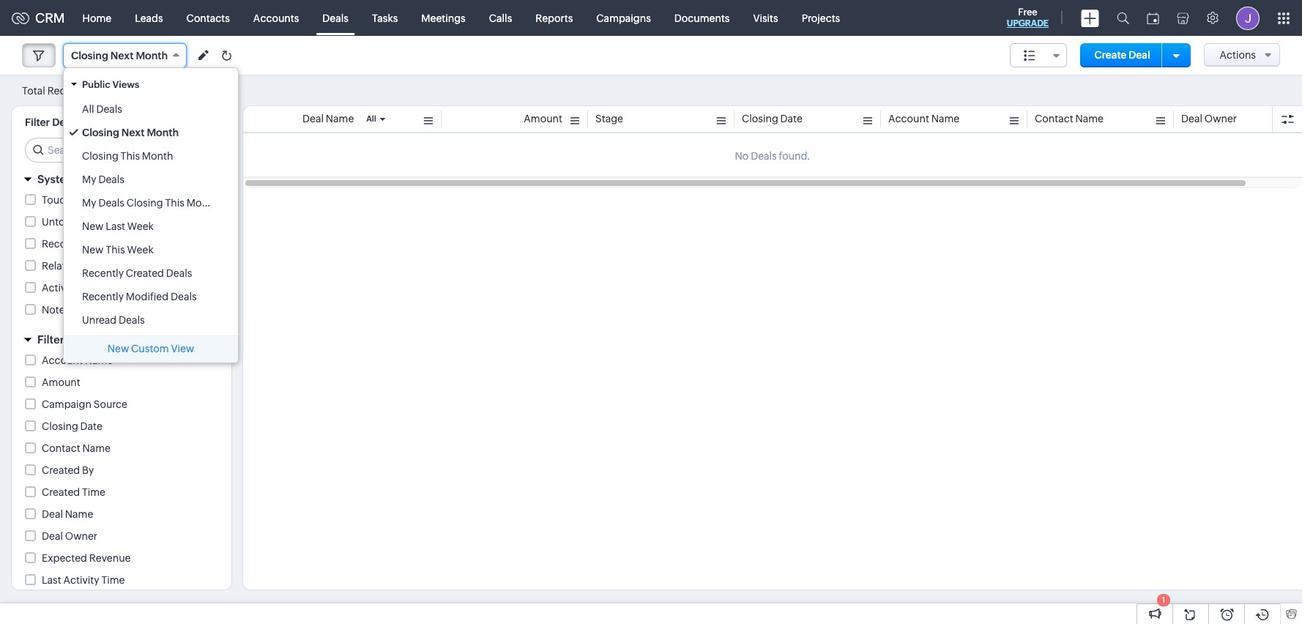 Task type: locate. For each thing, give the bounding box(es) containing it.
account
[[889, 113, 930, 125], [42, 355, 83, 366]]

view
[[171, 343, 194, 355]]

week
[[127, 221, 154, 232], [127, 244, 154, 256]]

0 vertical spatial this
[[121, 150, 140, 162]]

system defined filters button
[[12, 166, 232, 192]]

total
[[22, 85, 45, 96]]

accounts link
[[242, 0, 311, 36]]

created for created time
[[42, 487, 80, 498]]

next up the closing this month
[[122, 127, 145, 138]]

0 vertical spatial contact name
[[1035, 113, 1104, 125]]

new custom view link
[[64, 336, 238, 363]]

0 horizontal spatial action
[[78, 238, 110, 250]]

my deals closing this month
[[82, 197, 218, 209]]

2 vertical spatial this
[[106, 244, 125, 256]]

2 my from the top
[[82, 197, 96, 209]]

new up related records action
[[82, 244, 104, 256]]

account name
[[889, 113, 960, 125], [42, 355, 113, 366]]

calls link
[[478, 0, 524, 36]]

0 vertical spatial closing next month
[[71, 50, 168, 62]]

amount left stage
[[524, 113, 563, 125]]

next up views
[[111, 50, 134, 62]]

logo image
[[12, 12, 29, 24]]

my deals
[[82, 174, 125, 185]]

action down new this week
[[122, 260, 153, 272]]

reports
[[536, 12, 573, 24]]

by
[[67, 333, 80, 346], [82, 465, 94, 476]]

deal owner
[[1182, 113, 1238, 125], [42, 531, 98, 542]]

home
[[83, 12, 111, 24]]

action up related records action
[[78, 238, 110, 250]]

new down unread deals
[[108, 343, 129, 355]]

all for all deals
[[82, 103, 94, 115]]

0 horizontal spatial contact
[[42, 443, 80, 454]]

0 horizontal spatial date
[[80, 421, 103, 432]]

amount
[[524, 113, 563, 125], [42, 377, 80, 388]]

week down the my deals closing this month
[[127, 221, 154, 232]]

deals
[[323, 12, 349, 24], [96, 103, 122, 115], [52, 117, 79, 128], [98, 174, 125, 185], [98, 197, 125, 209], [166, 267, 192, 279], [171, 291, 197, 303], [119, 314, 145, 326]]

campaigns link
[[585, 0, 663, 36]]

closing next month up the closing this month
[[82, 127, 179, 138]]

contact down size image
[[1035, 113, 1074, 125]]

new custom view
[[108, 343, 194, 355]]

2 recently from the top
[[82, 291, 124, 303]]

week for new last week
[[127, 221, 154, 232]]

system defined filters
[[37, 173, 155, 185]]

new
[[82, 221, 104, 232], [82, 244, 104, 256], [108, 343, 129, 355]]

Closing Next Month field
[[63, 43, 187, 68]]

notes
[[42, 304, 70, 316]]

this down new last week
[[106, 244, 125, 256]]

0 horizontal spatial account name
[[42, 355, 113, 366]]

deal owner up expected in the bottom of the page
[[42, 531, 98, 542]]

closing inside closing next month field
[[71, 50, 108, 62]]

1 vertical spatial filter
[[37, 333, 64, 346]]

2 week from the top
[[127, 244, 154, 256]]

1 vertical spatial deal owner
[[42, 531, 98, 542]]

new for new custom view
[[108, 343, 129, 355]]

free
[[1019, 7, 1038, 18]]

1 horizontal spatial amount
[[524, 113, 563, 125]]

1 vertical spatial next
[[122, 127, 145, 138]]

last inside public views "region"
[[106, 221, 125, 232]]

last up new this week
[[106, 221, 125, 232]]

0 horizontal spatial deal name
[[42, 509, 93, 520]]

1 horizontal spatial by
[[82, 465, 94, 476]]

date
[[781, 113, 803, 125], [80, 421, 103, 432]]

0 vertical spatial account
[[889, 113, 930, 125]]

1 my from the top
[[82, 174, 96, 185]]

recently created deals
[[82, 267, 192, 279]]

total records 0
[[22, 85, 96, 96]]

2 vertical spatial new
[[108, 343, 129, 355]]

recently down new this week
[[82, 267, 124, 279]]

0 vertical spatial closing date
[[742, 113, 803, 125]]

1 horizontal spatial last
[[106, 221, 125, 232]]

filter for filter by fields
[[37, 333, 64, 346]]

all deals
[[82, 103, 122, 115]]

1 vertical spatial amount
[[42, 377, 80, 388]]

all inside public views "region"
[[82, 103, 94, 115]]

created up modified at the top left of the page
[[126, 267, 164, 279]]

1 vertical spatial by
[[82, 465, 94, 476]]

filter
[[25, 117, 50, 128], [37, 333, 64, 346]]

1
[[1163, 596, 1166, 605]]

1 vertical spatial account
[[42, 355, 83, 366]]

0
[[89, 85, 96, 96]]

0 vertical spatial last
[[106, 221, 125, 232]]

closing date
[[742, 113, 803, 125], [42, 421, 103, 432]]

amount up campaign
[[42, 377, 80, 388]]

records for touched
[[86, 194, 125, 206]]

modified
[[126, 291, 169, 303]]

campaigns
[[597, 12, 651, 24]]

records for untouched
[[97, 216, 137, 228]]

records for total
[[47, 85, 87, 96]]

None field
[[1010, 43, 1067, 67]]

filter for filter deals by
[[25, 117, 50, 128]]

0 horizontal spatial all
[[82, 103, 94, 115]]

search image
[[1117, 12, 1130, 24]]

last
[[106, 221, 125, 232], [42, 575, 61, 586]]

by inside dropdown button
[[67, 333, 80, 346]]

0 vertical spatial new
[[82, 221, 104, 232]]

1 vertical spatial owner
[[65, 531, 98, 542]]

month
[[136, 50, 168, 62], [147, 127, 179, 138], [142, 150, 173, 162], [187, 197, 218, 209]]

contact
[[1035, 113, 1074, 125], [42, 443, 80, 454]]

1 recently from the top
[[82, 267, 124, 279]]

1 vertical spatial contact
[[42, 443, 80, 454]]

2 vertical spatial created
[[42, 487, 80, 498]]

projects
[[802, 12, 841, 24]]

1 vertical spatial account name
[[42, 355, 113, 366]]

filters
[[123, 173, 155, 185]]

0 vertical spatial filter
[[25, 117, 50, 128]]

records left 0
[[47, 85, 87, 96]]

this up filters
[[121, 150, 140, 162]]

public views region
[[64, 97, 238, 332]]

1 vertical spatial closing date
[[42, 421, 103, 432]]

search element
[[1109, 0, 1139, 36]]

contacts
[[187, 12, 230, 24]]

filter down total
[[25, 117, 50, 128]]

1 horizontal spatial owner
[[1205, 113, 1238, 125]]

0 vertical spatial contact
[[1035, 113, 1074, 125]]

filter down notes
[[37, 333, 64, 346]]

my up untouched records
[[82, 197, 96, 209]]

1 horizontal spatial contact name
[[1035, 113, 1104, 125]]

1 vertical spatial deal name
[[42, 509, 93, 520]]

last down expected in the bottom of the page
[[42, 575, 61, 586]]

0 vertical spatial owner
[[1205, 113, 1238, 125]]

records down "my deals"
[[86, 194, 125, 206]]

my up touched records
[[82, 174, 96, 185]]

this for month
[[121, 150, 140, 162]]

created by
[[42, 465, 94, 476]]

0 horizontal spatial by
[[67, 333, 80, 346]]

custom
[[131, 343, 169, 355]]

created up the created time at the left
[[42, 465, 80, 476]]

action
[[78, 238, 110, 250], [122, 260, 153, 272]]

0 vertical spatial deal owner
[[1182, 113, 1238, 125]]

leads
[[135, 12, 163, 24]]

by left fields
[[67, 333, 80, 346]]

filter inside dropdown button
[[37, 333, 64, 346]]

0 horizontal spatial contact name
[[42, 443, 111, 454]]

0 vertical spatial account name
[[889, 113, 960, 125]]

deal
[[1129, 49, 1151, 61], [303, 113, 324, 125], [1182, 113, 1203, 125], [42, 509, 63, 520], [42, 531, 63, 542]]

1 vertical spatial week
[[127, 244, 154, 256]]

0 vertical spatial created
[[126, 267, 164, 279]]

next inside field
[[111, 50, 134, 62]]

all
[[82, 103, 94, 115], [366, 114, 376, 123]]

0 vertical spatial action
[[78, 238, 110, 250]]

by up the created time at the left
[[82, 465, 94, 476]]

owner down actions
[[1205, 113, 1238, 125]]

1 vertical spatial this
[[165, 197, 185, 209]]

1 vertical spatial my
[[82, 197, 96, 209]]

1 horizontal spatial account name
[[889, 113, 960, 125]]

week up recently created deals
[[127, 244, 154, 256]]

1 week from the top
[[127, 221, 154, 232]]

0 horizontal spatial closing date
[[42, 421, 103, 432]]

0 horizontal spatial deal owner
[[42, 531, 98, 542]]

1 vertical spatial created
[[42, 465, 80, 476]]

1 vertical spatial last
[[42, 575, 61, 586]]

tasks link
[[360, 0, 410, 36]]

1 horizontal spatial all
[[366, 114, 376, 123]]

stage
[[596, 113, 624, 125]]

1 vertical spatial closing next month
[[82, 127, 179, 138]]

1 horizontal spatial action
[[122, 260, 153, 272]]

closing next month up views
[[71, 50, 168, 62]]

this
[[121, 150, 140, 162], [165, 197, 185, 209], [106, 244, 125, 256]]

records up new this week
[[97, 216, 137, 228]]

created down created by
[[42, 487, 80, 498]]

deal owner down actions
[[1182, 113, 1238, 125]]

1 horizontal spatial closing date
[[742, 113, 803, 125]]

owner
[[1205, 113, 1238, 125], [65, 531, 98, 542]]

records for related
[[80, 260, 119, 272]]

0 vertical spatial week
[[127, 221, 154, 232]]

0 horizontal spatial account
[[42, 355, 83, 366]]

time down revenue in the bottom of the page
[[101, 575, 125, 586]]

by
[[81, 117, 94, 128]]

contact up created by
[[42, 443, 80, 454]]

untouched records
[[42, 216, 137, 228]]

1 vertical spatial time
[[101, 575, 125, 586]]

0 vertical spatial recently
[[82, 267, 124, 279]]

this down the 'system defined filters' dropdown button
[[165, 197, 185, 209]]

closing
[[71, 50, 108, 62], [742, 113, 779, 125], [82, 127, 119, 138], [82, 150, 119, 162], [127, 197, 163, 209], [42, 421, 78, 432]]

created time
[[42, 487, 106, 498]]

fields
[[82, 333, 113, 346]]

1 vertical spatial recently
[[82, 291, 124, 303]]

records
[[47, 85, 87, 96], [86, 194, 125, 206], [97, 216, 137, 228], [80, 260, 119, 272]]

create
[[1095, 49, 1127, 61]]

accounts
[[253, 12, 299, 24]]

size image
[[1024, 49, 1036, 62]]

0 horizontal spatial owner
[[65, 531, 98, 542]]

new up record action
[[82, 221, 104, 232]]

0 vertical spatial time
[[82, 487, 106, 498]]

public views
[[82, 79, 139, 90]]

0 vertical spatial my
[[82, 174, 96, 185]]

0 vertical spatial next
[[111, 50, 134, 62]]

time
[[82, 487, 106, 498], [101, 575, 125, 586]]

0 vertical spatial by
[[67, 333, 80, 346]]

visits link
[[742, 0, 790, 36]]

records down new this week
[[80, 260, 119, 272]]

1 vertical spatial new
[[82, 244, 104, 256]]

next
[[111, 50, 134, 62], [122, 127, 145, 138]]

owner up expected revenue
[[65, 531, 98, 542]]

closing next month
[[71, 50, 168, 62], [82, 127, 179, 138]]

public views button
[[64, 72, 238, 97]]

touched
[[42, 194, 84, 206]]

time down created by
[[82, 487, 106, 498]]

recently up 'unread' on the left bottom of the page
[[82, 291, 124, 303]]

0 vertical spatial date
[[781, 113, 803, 125]]

new for new last week
[[82, 221, 104, 232]]

0 vertical spatial deal name
[[303, 113, 354, 125]]



Task type: describe. For each thing, give the bounding box(es) containing it.
0 horizontal spatial amount
[[42, 377, 80, 388]]

new this week
[[82, 244, 154, 256]]

filter by fields button
[[12, 327, 232, 352]]

Search text field
[[26, 138, 220, 162]]

actions
[[1220, 49, 1257, 61]]

by for filter
[[67, 333, 80, 346]]

expected revenue
[[42, 553, 131, 564]]

calendar image
[[1148, 12, 1160, 24]]

new for new this week
[[82, 244, 104, 256]]

1 horizontal spatial deal owner
[[1182, 113, 1238, 125]]

crm
[[35, 10, 65, 26]]

this for week
[[106, 244, 125, 256]]

create menu image
[[1082, 9, 1100, 27]]

public
[[82, 79, 110, 90]]

views
[[113, 79, 139, 90]]

upgrade
[[1007, 18, 1049, 29]]

created for created by
[[42, 465, 80, 476]]

1 vertical spatial contact name
[[42, 443, 111, 454]]

profile element
[[1228, 0, 1269, 36]]

tasks
[[372, 12, 398, 24]]

calls
[[489, 12, 512, 24]]

record
[[42, 238, 76, 250]]

filter deals by
[[25, 117, 94, 128]]

my for my deals closing this month
[[82, 197, 96, 209]]

next inside public views "region"
[[122, 127, 145, 138]]

my for my deals
[[82, 174, 96, 185]]

0 horizontal spatial last
[[42, 575, 61, 586]]

meetings
[[422, 12, 466, 24]]

closing this month
[[82, 150, 173, 162]]

created inside public views "region"
[[126, 267, 164, 279]]

0 vertical spatial amount
[[524, 113, 563, 125]]

record action
[[42, 238, 110, 250]]

documents link
[[663, 0, 742, 36]]

new last week
[[82, 221, 154, 232]]

source
[[94, 399, 128, 410]]

revenue
[[89, 553, 131, 564]]

deal inside button
[[1129, 49, 1151, 61]]

documents
[[675, 12, 730, 24]]

1 horizontal spatial deal name
[[303, 113, 354, 125]]

activity
[[63, 575, 99, 586]]

meetings link
[[410, 0, 478, 36]]

reports link
[[524, 0, 585, 36]]

recently for recently created deals
[[82, 267, 124, 279]]

defined
[[79, 173, 120, 185]]

expected
[[42, 553, 87, 564]]

1 vertical spatial action
[[122, 260, 153, 272]]

filter by fields
[[37, 333, 113, 346]]

projects link
[[790, 0, 852, 36]]

all for all
[[366, 114, 376, 123]]

activities
[[42, 282, 86, 294]]

crm link
[[12, 10, 65, 26]]

last activity time
[[42, 575, 125, 586]]

create deal button
[[1081, 43, 1166, 67]]

1 horizontal spatial date
[[781, 113, 803, 125]]

untouched
[[42, 216, 95, 228]]

deals link
[[311, 0, 360, 36]]

week for new this week
[[127, 244, 154, 256]]

home link
[[71, 0, 123, 36]]

campaign source
[[42, 399, 128, 410]]

touched records
[[42, 194, 125, 206]]

related records action
[[42, 260, 153, 272]]

create deal
[[1095, 49, 1151, 61]]

system
[[37, 173, 76, 185]]

create menu element
[[1073, 0, 1109, 36]]

1 horizontal spatial contact
[[1035, 113, 1074, 125]]

free upgrade
[[1007, 7, 1049, 29]]

unread
[[82, 314, 117, 326]]

recently modified deals
[[82, 291, 197, 303]]

closing next month inside field
[[71, 50, 168, 62]]

1 vertical spatial date
[[80, 421, 103, 432]]

related
[[42, 260, 78, 272]]

closing next month inside public views "region"
[[82, 127, 179, 138]]

month inside field
[[136, 50, 168, 62]]

unread deals
[[82, 314, 145, 326]]

profile image
[[1237, 6, 1260, 30]]

1 horizontal spatial account
[[889, 113, 930, 125]]

by for created
[[82, 465, 94, 476]]

contacts link
[[175, 0, 242, 36]]

visits
[[754, 12, 779, 24]]

recently for recently modified deals
[[82, 291, 124, 303]]

leads link
[[123, 0, 175, 36]]

campaign
[[42, 399, 92, 410]]



Task type: vqa. For each thing, say whether or not it's contained in the screenshot.
Filter in the dropdown button
yes



